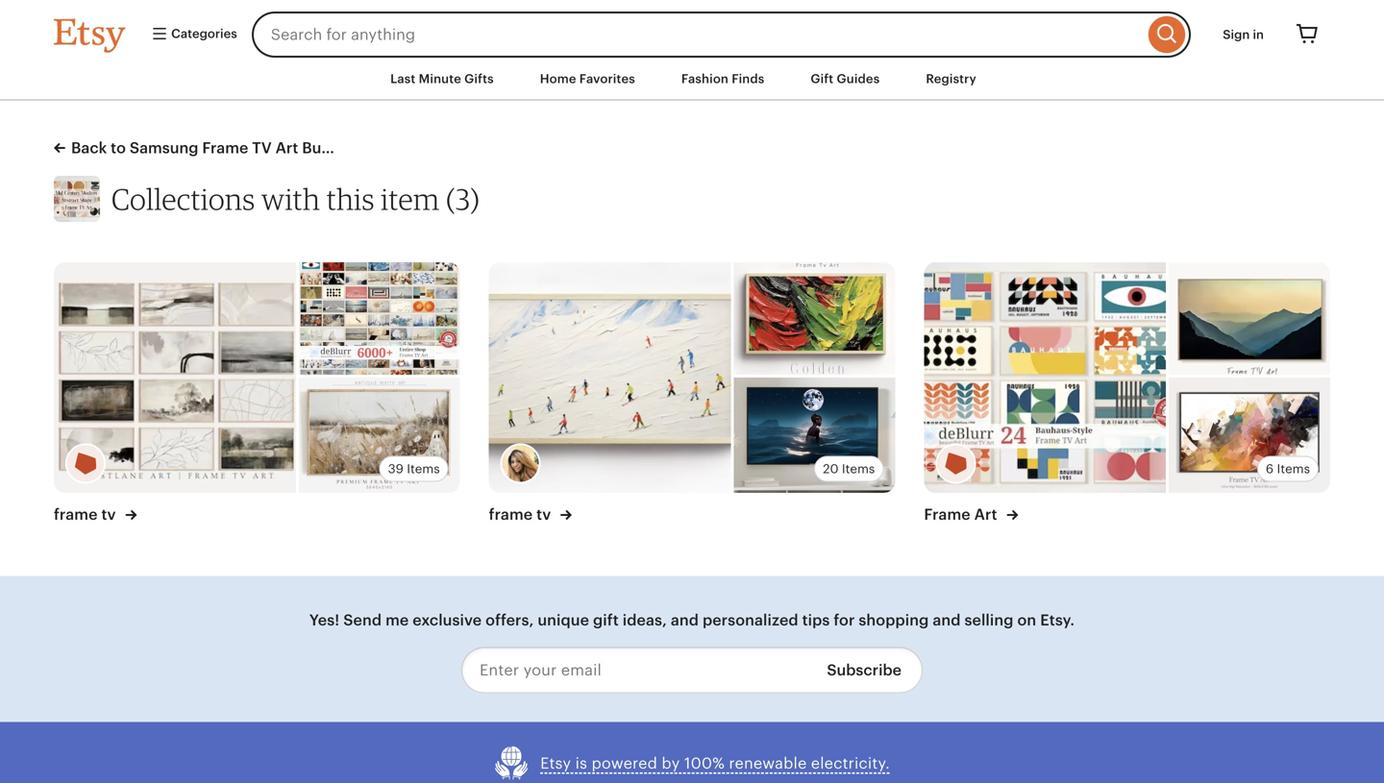 Task type: locate. For each thing, give the bounding box(es) containing it.
100%
[[684, 755, 725, 773]]

Enter your email field
[[461, 648, 813, 694]]

items right 6
[[1277, 462, 1310, 477]]

1 horizontal spatial frame tv link
[[489, 505, 572, 525]]

39 items
[[388, 462, 440, 477]]

guides
[[837, 72, 880, 86]]

home favorites
[[540, 72, 635, 86]]

items right 20 on the right of page
[[842, 462, 875, 477]]

eboni image
[[501, 444, 541, 484]]

home favorites link
[[526, 62, 650, 96]]

1 horizontal spatial tv
[[537, 506, 551, 524]]

2 tv from the left
[[537, 506, 551, 524]]

and right ideas,
[[671, 612, 699, 629]]

and left selling
[[933, 612, 961, 629]]

frame tv for 20 items
[[489, 506, 555, 524]]

tv for 20 items
[[537, 506, 551, 524]]

menu bar
[[19, 58, 1365, 101]]

0 horizontal spatial frame tv link
[[54, 505, 137, 525]]

categories
[[168, 26, 237, 41]]

none search field inside banner
[[252, 12, 1191, 58]]

frame art link
[[924, 505, 1019, 525]]

6 items
[[1266, 462, 1310, 477]]

0 horizontal spatial and
[[671, 612, 699, 629]]

2 frame tv link from the left
[[489, 505, 572, 525]]

and
[[671, 612, 699, 629], [933, 612, 961, 629]]

etsy is powered by 100% renewable electricity. button
[[494, 746, 890, 782]]

2 and from the left
[[933, 612, 961, 629]]

2 horizontal spatial items
[[1277, 462, 1310, 477]]

samsung frame tv art, frame tv abstract art, modern background,  abstract art, modern art 4k, abstract tv art image
[[1169, 378, 1331, 493]]

1 horizontal spatial and
[[933, 612, 961, 629]]

0 horizontal spatial tv
[[101, 506, 116, 524]]

fashion finds
[[682, 72, 765, 86]]

yes! send me exclusive offers, unique gift ideas, and personalized tips for shopping and selling on etsy.
[[309, 612, 1075, 629]]

1 horizontal spatial frame
[[489, 506, 533, 524]]

items right 39
[[407, 462, 440, 477]]

sign in button
[[1209, 17, 1279, 52]]

selling
[[965, 612, 1014, 629]]

frame tv for 39 items
[[54, 506, 120, 524]]

for
[[834, 612, 855, 629]]

(3)
[[446, 181, 480, 217]]

frame for 39
[[54, 506, 98, 524]]

items for 6 items
[[1277, 462, 1310, 477]]

0 horizontal spatial items
[[407, 462, 440, 477]]

sign
[[1223, 27, 1250, 42]]

frame
[[54, 506, 98, 524], [489, 506, 533, 524]]

with
[[262, 181, 320, 217]]

unique
[[538, 612, 589, 629]]

ideas,
[[623, 612, 667, 629]]

1 frame from the left
[[54, 506, 98, 524]]

home
[[540, 72, 576, 86]]

1 tv from the left
[[101, 506, 116, 524]]

etsy.
[[1041, 612, 1075, 629]]

2 frame from the left
[[489, 506, 533, 524]]

1 frame tv link from the left
[[54, 505, 137, 525]]

etsy
[[540, 755, 571, 773]]

in
[[1253, 27, 1264, 42]]

items
[[407, 462, 440, 477], [842, 462, 875, 477], [1277, 462, 1310, 477]]

banner
[[19, 0, 1365, 58]]

menu bar containing last minute gifts
[[19, 58, 1365, 101]]

registry link
[[912, 62, 991, 96]]

None search field
[[252, 12, 1191, 58]]

frame tv link for 39 items
[[54, 505, 137, 525]]

1 horizontal spatial frame tv
[[489, 506, 555, 524]]

0 horizontal spatial frame
[[54, 506, 98, 524]]

subscribe button
[[813, 648, 923, 694]]

powered
[[592, 755, 658, 773]]

2 items from the left
[[842, 462, 875, 477]]

tv
[[101, 506, 116, 524], [537, 506, 551, 524]]

gift guides link
[[796, 62, 894, 96]]

frame tv link
[[54, 505, 137, 525], [489, 505, 572, 525]]

art
[[975, 506, 998, 524]]

1 horizontal spatial items
[[842, 462, 875, 477]]

3 items from the left
[[1277, 462, 1310, 477]]

1 frame tv from the left
[[54, 506, 120, 524]]

1 items from the left
[[407, 462, 440, 477]]

item
[[381, 181, 440, 217]]

on
[[1018, 612, 1037, 629]]

0 horizontal spatial frame tv
[[54, 506, 120, 524]]

2 frame tv from the left
[[489, 506, 555, 524]]

frame tv
[[54, 506, 120, 524], [489, 506, 555, 524]]

etsy is powered by 100% renewable electricity.
[[540, 755, 890, 773]]

samsung frame tv art 4k evening in the mountains abstract landscape. evening art samsung tv digital download for samsung frame, frame tv art image
[[1169, 263, 1331, 378]]



Task type: vqa. For each thing, say whether or not it's contained in the screenshot.
5 out of 5 stars 'image' related to 9.86
no



Task type: describe. For each thing, give the bounding box(es) containing it.
personalized
[[703, 612, 799, 629]]

items for 20 items
[[842, 462, 875, 477]]

39
[[388, 462, 404, 477]]

gifts
[[465, 72, 494, 86]]

exclusive
[[413, 612, 482, 629]]

renewable
[[729, 755, 807, 773]]

frame art
[[924, 506, 1001, 524]]

last minute gifts link
[[376, 62, 508, 96]]

last minute gifts
[[390, 72, 494, 86]]

by
[[662, 755, 680, 773]]

tv for 39 items
[[101, 506, 116, 524]]

collections
[[112, 181, 255, 217]]

fashion
[[682, 72, 729, 86]]

subscribe
[[827, 662, 902, 679]]

fashion finds link
[[667, 62, 779, 96]]

gift guides
[[811, 72, 880, 86]]

abstract winter frame tv art digital download | ski snow painting for tv | pop art modern frame tv art file | colorful christmas tv art image
[[489, 263, 731, 493]]

finds
[[732, 72, 765, 86]]

minute
[[419, 72, 461, 86]]

frame tv art entire shop bundle of 6000+ artworks • weekly collection update • mega collection •  instant download • for samsung tv image
[[299, 263, 460, 378]]

this
[[327, 181, 375, 217]]

1 and from the left
[[671, 612, 699, 629]]

frame tv link for 20 items
[[489, 505, 572, 525]]

sign in
[[1223, 27, 1264, 42]]

me
[[386, 612, 409, 629]]

frame for 20
[[489, 506, 533, 524]]

items for 39 items
[[407, 462, 440, 477]]

send
[[343, 612, 382, 629]]

Search for anything text field
[[252, 12, 1144, 58]]

juneteenth samsung frame tv art digital download, frame tv black history downloadable abstract painting for tv screensaver image
[[734, 263, 895, 378]]

20 items
[[823, 462, 875, 477]]

gift
[[811, 72, 834, 86]]

collections with this item (3)
[[112, 181, 480, 217]]

samsung frame tv art set | abstract neutral modern art | instant download modern farmhouse decor digital art s10 image
[[54, 263, 296, 493]]

halloween samsung frame tv art, wildflower field, tv ghost, vintage fall landscape, halloween frame tv art, autumn spooky painting art |tv78 image
[[299, 378, 460, 493]]

gift
[[593, 612, 619, 629]]

frame tv art • inspired by bauhaus • set of 24 •  frame art bauhaus • instant download • instant download • for samsung frame image
[[924, 263, 1166, 493]]

samsung frame tv art bundle mid century modern, abstract shapes, instant download, abstract tv art, tv wallpaper, neutral modern home décor image
[[54, 176, 100, 222]]

africa samsung frame art - african art ocean art ethiopian girl art moon art for samsung the frame - art for samsung frame tv image
[[734, 378, 895, 493]]

6
[[1266, 462, 1274, 477]]

categories button
[[137, 17, 246, 52]]

favorites
[[580, 72, 635, 86]]

yes!
[[309, 612, 340, 629]]

electricity.
[[811, 755, 890, 773]]

shopping
[[859, 612, 929, 629]]

is
[[576, 755, 588, 773]]

offers,
[[486, 612, 534, 629]]

tips
[[802, 612, 830, 629]]

registry
[[926, 72, 977, 86]]

frame
[[924, 506, 971, 524]]

20
[[823, 462, 839, 477]]

last
[[390, 72, 416, 86]]

banner containing categories
[[19, 0, 1365, 58]]



